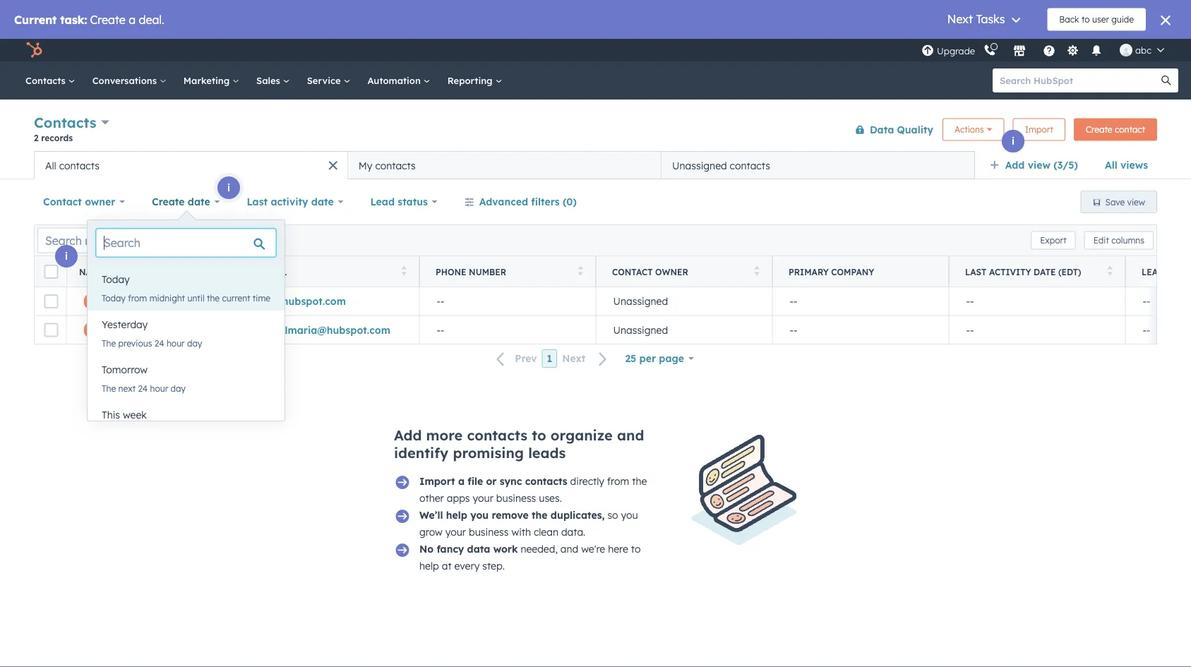 Task type: vqa. For each thing, say whether or not it's contained in the screenshot.
Add within popup button
yes



Task type: locate. For each thing, give the bounding box(es) containing it.
0 vertical spatial (sample
[[184, 295, 225, 308]]

brian
[[109, 295, 136, 308]]

the right until
[[207, 293, 220, 303]]

tomorrow
[[102, 364, 148, 376]]

1 vertical spatial your
[[445, 526, 466, 538]]

1 vertical spatial contact owner
[[612, 267, 688, 277]]

1 horizontal spatial all
[[1105, 159, 1118, 171]]

name
[[79, 267, 104, 277]]

view right save
[[1127, 197, 1145, 207]]

upgrade image
[[922, 45, 934, 58]]

1 horizontal spatial i button
[[217, 177, 240, 199]]

reporting
[[448, 74, 495, 86]]

2 horizontal spatial the
[[632, 475, 647, 488]]

1 vertical spatial business
[[469, 526, 509, 538]]

(sample down today 'button'
[[184, 295, 225, 308]]

date
[[1034, 267, 1056, 277]]

calling icon image
[[984, 44, 996, 57]]

and
[[617, 427, 644, 444], [561, 543, 579, 555]]

import
[[1025, 124, 1053, 135], [419, 475, 455, 488]]

marketing
[[183, 74, 232, 86]]

1 horizontal spatial you
[[621, 509, 638, 521]]

primary company
[[789, 267, 874, 277]]

2 today from the top
[[102, 293, 126, 303]]

hour inside tomorrow the next 24 hour day
[[150, 383, 168, 394]]

i button right create date
[[217, 177, 240, 199]]

1 horizontal spatial day
[[187, 338, 202, 348]]

the down maria
[[102, 338, 116, 348]]

add left more
[[394, 427, 422, 444]]

1 all from the left
[[1105, 159, 1118, 171]]

date right activity
[[311, 196, 334, 208]]

settings image
[[1067, 45, 1079, 58]]

1 the from the top
[[102, 338, 116, 348]]

business up we'll help you remove the duplicates,
[[496, 492, 536, 505]]

day up this week button
[[171, 383, 186, 394]]

primary company column header
[[773, 256, 950, 287]]

all left views
[[1105, 159, 1118, 171]]

create for create date
[[152, 196, 185, 208]]

from inside the today today from midnight until the current time
[[128, 293, 147, 303]]

yesterday button
[[88, 311, 285, 339]]

2 unassigned button from the top
[[596, 316, 773, 344]]

calling icon button
[[978, 41, 1002, 59]]

contacts for my contacts
[[375, 159, 416, 172]]

0 horizontal spatial the
[[207, 293, 220, 303]]

0 vertical spatial 24
[[154, 338, 164, 348]]

list box
[[88, 266, 285, 446]]

(sample for halligan
[[184, 295, 225, 308]]

0 vertical spatial unassigned
[[672, 159, 727, 172]]

1 press to sort. element from the left
[[401, 266, 407, 278]]

24 inside tomorrow the next 24 hour day
[[138, 383, 148, 394]]

promising
[[453, 444, 524, 462]]

1 horizontal spatial contact
[[612, 267, 653, 277]]

contacts
[[25, 74, 68, 86], [34, 114, 96, 131]]

date
[[188, 196, 210, 208], [311, 196, 334, 208]]

1 vertical spatial lead
[[1142, 267, 1165, 277]]

from up yesterday
[[128, 293, 147, 303]]

my contacts
[[359, 159, 416, 172]]

last for last activity date
[[247, 196, 268, 208]]

date down "all contacts" button
[[188, 196, 210, 208]]

25 per page
[[625, 352, 684, 365]]

day inside tomorrow the next 24 hour day
[[171, 383, 186, 394]]

add down import button
[[1005, 159, 1025, 171]]

to left organize
[[532, 427, 546, 444]]

add inside popup button
[[1005, 159, 1025, 171]]

from right the directly
[[607, 475, 629, 488]]

(sample down brian halligan (sample contact)
[[186, 324, 227, 336]]

the inside directly from the other apps your business uses.
[[632, 475, 647, 488]]

last for last activity date (edt)
[[965, 267, 987, 277]]

help down "apps"
[[446, 509, 467, 521]]

2 date from the left
[[311, 196, 334, 208]]

the inside 'yesterday the previous 24 hour day'
[[102, 338, 116, 348]]

2 you from the left
[[621, 509, 638, 521]]

1 vertical spatial contacts
[[34, 114, 96, 131]]

0 vertical spatial contact owner
[[43, 196, 115, 208]]

create
[[1086, 124, 1113, 135], [152, 196, 185, 208]]

lead left statu
[[1142, 267, 1165, 277]]

owner
[[85, 196, 115, 208], [655, 267, 688, 277]]

press to sort. element for last activity date (edt)
[[1108, 266, 1113, 278]]

statu
[[1167, 267, 1191, 277]]

export button
[[1031, 231, 1076, 250]]

your up fancy
[[445, 526, 466, 538]]

clean
[[534, 526, 559, 538]]

1 vertical spatial view
[[1127, 197, 1145, 207]]

0 vertical spatial i
[[1012, 135, 1015, 147]]

1 vertical spatial i button
[[217, 177, 240, 199]]

0 vertical spatial to
[[532, 427, 546, 444]]

file
[[468, 475, 483, 488]]

1 vertical spatial the
[[632, 475, 647, 488]]

lead status
[[370, 196, 428, 208]]

1 vertical spatial hour
[[150, 383, 168, 394]]

contacts for unassigned contacts
[[730, 159, 770, 172]]

hour down johnson
[[167, 338, 185, 348]]

0 vertical spatial add
[[1005, 159, 1025, 171]]

all inside button
[[45, 159, 56, 172]]

create date button
[[143, 188, 229, 216]]

here
[[608, 543, 628, 555]]

1 horizontal spatial add
[[1005, 159, 1025, 171]]

-
[[437, 295, 441, 308], [441, 295, 445, 308], [790, 295, 794, 308], [794, 295, 798, 308], [966, 295, 970, 308], [970, 295, 974, 308], [1143, 295, 1147, 308], [1147, 295, 1151, 308], [437, 324, 441, 336], [441, 324, 445, 336], [790, 324, 794, 336], [794, 324, 798, 336], [966, 324, 970, 336], [970, 324, 974, 336], [1143, 324, 1147, 336], [1147, 324, 1151, 336]]

save view button
[[1081, 191, 1157, 213]]

all contacts
[[45, 159, 100, 172]]

and right organize
[[617, 427, 644, 444]]

0 vertical spatial lead
[[370, 196, 395, 208]]

1 vertical spatial i
[[227, 181, 230, 194]]

1 horizontal spatial date
[[311, 196, 334, 208]]

0 horizontal spatial owner
[[85, 196, 115, 208]]

2 the from the top
[[102, 383, 116, 394]]

the inside the today today from midnight until the current time
[[207, 293, 220, 303]]

i up add view (3/5) popup button
[[1012, 135, 1015, 147]]

0 vertical spatial hour
[[167, 338, 185, 348]]

1 press to sort. image from the left
[[401, 266, 407, 276]]

0 horizontal spatial press to sort. image
[[401, 266, 407, 276]]

hour for yesterday
[[167, 338, 185, 348]]

unassigned inside unassigned contacts button
[[672, 159, 727, 172]]

1 horizontal spatial view
[[1127, 197, 1145, 207]]

step.
[[482, 560, 505, 572]]

and inside add more contacts to organize and identify promising leads
[[617, 427, 644, 444]]

2 press to sort. image from the left
[[578, 266, 583, 276]]

0 horizontal spatial date
[[188, 196, 210, 208]]

24 right next
[[138, 383, 148, 394]]

create date
[[152, 196, 210, 208]]

to inside needed, and we're here to help at every step.
[[631, 543, 641, 555]]

import up other
[[419, 475, 455, 488]]

yesterday the previous 24 hour day
[[102, 318, 202, 348]]

lead inside popup button
[[370, 196, 395, 208]]

so you grow your business with clean data.
[[419, 509, 638, 538]]

help down no
[[419, 560, 439, 572]]

all for all contacts
[[45, 159, 56, 172]]

0 horizontal spatial your
[[445, 526, 466, 538]]

today up brian
[[102, 273, 130, 286]]

day inside 'yesterday the previous 24 hour day'
[[187, 338, 202, 348]]

1 horizontal spatial to
[[631, 543, 641, 555]]

1 horizontal spatial i
[[227, 181, 230, 194]]

contact owner button
[[34, 188, 134, 216]]

contacts
[[59, 159, 100, 172], [375, 159, 416, 172], [730, 159, 770, 172], [467, 427, 528, 444], [525, 475, 568, 488]]

4 press to sort. element from the left
[[1108, 266, 1113, 278]]

0 horizontal spatial from
[[128, 293, 147, 303]]

unassigned contacts
[[672, 159, 770, 172]]

lead status button
[[361, 188, 447, 216]]

contact) for bh@hubspot.com
[[228, 295, 270, 308]]

data quality button
[[846, 115, 934, 144]]

0 vertical spatial last
[[247, 196, 268, 208]]

0 horizontal spatial i button
[[55, 245, 78, 268]]

press to sort. image for email
[[401, 266, 407, 276]]

menu
[[920, 39, 1174, 61]]

press to sort. element for contact owner
[[755, 266, 760, 278]]

all for all views
[[1105, 159, 1118, 171]]

0 horizontal spatial to
[[532, 427, 546, 444]]

primary
[[789, 267, 829, 277]]

0 vertical spatial day
[[187, 338, 202, 348]]

view inside popup button
[[1028, 159, 1051, 171]]

today up yesterday
[[102, 293, 126, 303]]

1 vertical spatial to
[[631, 543, 641, 555]]

to right 'here'
[[631, 543, 641, 555]]

0 horizontal spatial 24
[[138, 383, 148, 394]]

unassigned button
[[596, 287, 773, 316], [596, 316, 773, 344]]

1 vertical spatial day
[[171, 383, 186, 394]]

import inside button
[[1025, 124, 1053, 135]]

0 vertical spatial contact
[[43, 196, 82, 208]]

Search HubSpot search field
[[993, 68, 1166, 93]]

1 vertical spatial help
[[419, 560, 439, 572]]

1 horizontal spatial create
[[1086, 124, 1113, 135]]

0 horizontal spatial all
[[45, 159, 56, 172]]

the for tomorrow
[[102, 383, 116, 394]]

create inside button
[[1086, 124, 1113, 135]]

2 vertical spatial i
[[65, 250, 68, 262]]

view inside button
[[1127, 197, 1145, 207]]

0 vertical spatial help
[[446, 509, 467, 521]]

1 horizontal spatial 24
[[154, 338, 164, 348]]

status
[[398, 196, 428, 208]]

identify
[[394, 444, 449, 462]]

unassigned button for emailmaria@hubspot.com
[[596, 316, 773, 344]]

unassigned for bh@hubspot.com
[[613, 295, 668, 308]]

lead for lead statu
[[1142, 267, 1165, 277]]

0 horizontal spatial and
[[561, 543, 579, 555]]

all down 2 records
[[45, 159, 56, 172]]

0 horizontal spatial import
[[419, 475, 455, 488]]

contact) down the time
[[230, 324, 272, 336]]

press to sort. element
[[401, 266, 407, 278], [578, 266, 583, 278], [755, 266, 760, 278], [1108, 266, 1113, 278]]

add
[[1005, 159, 1025, 171], [394, 427, 422, 444]]

0 horizontal spatial add
[[394, 427, 422, 444]]

0 vertical spatial owner
[[85, 196, 115, 208]]

i
[[1012, 135, 1015, 147], [227, 181, 230, 194], [65, 250, 68, 262]]

24 inside 'yesterday the previous 24 hour day'
[[154, 338, 164, 348]]

1 vertical spatial contact)
[[230, 324, 272, 336]]

unassigned button for bh@hubspot.com
[[596, 287, 773, 316]]

2 vertical spatial i button
[[55, 245, 78, 268]]

24
[[154, 338, 164, 348], [138, 383, 148, 394]]

2 press to sort. element from the left
[[578, 266, 583, 278]]

-- button
[[419, 287, 596, 316], [1126, 287, 1191, 316], [419, 316, 596, 344], [1126, 316, 1191, 344]]

owner inside popup button
[[85, 196, 115, 208]]

create left "contact"
[[1086, 124, 1113, 135]]

upgrade
[[937, 45, 975, 57]]

import a file or sync contacts
[[419, 475, 568, 488]]

midnight
[[149, 293, 185, 303]]

directly from the other apps your business uses.
[[419, 475, 647, 505]]

0 vertical spatial create
[[1086, 124, 1113, 135]]

import up "add view (3/5)"
[[1025, 124, 1053, 135]]

2 vertical spatial unassigned
[[613, 324, 668, 336]]

2 horizontal spatial press to sort. image
[[1108, 266, 1113, 276]]

1 unassigned button from the top
[[596, 287, 773, 316]]

1 horizontal spatial last
[[965, 267, 987, 277]]

contacts up records
[[34, 114, 96, 131]]

hour for tomorrow
[[150, 383, 168, 394]]

activity
[[989, 267, 1031, 277]]

press to sort. image for phone number
[[578, 266, 583, 276]]

Search search field
[[96, 229, 276, 257]]

create inside dropdown button
[[152, 196, 185, 208]]

3 press to sort. image from the left
[[1108, 266, 1113, 276]]

apps
[[447, 492, 470, 505]]

view left (3/5)
[[1028, 159, 1051, 171]]

0 horizontal spatial last
[[247, 196, 268, 208]]

directly
[[570, 475, 604, 488]]

the up "clean"
[[532, 509, 548, 521]]

1 you from the left
[[470, 509, 489, 521]]

create down "all contacts" button
[[152, 196, 185, 208]]

press to sort. image
[[401, 266, 407, 276], [578, 266, 583, 276], [1108, 266, 1113, 276]]

organize
[[551, 427, 613, 444]]

1 vertical spatial the
[[102, 383, 116, 394]]

day for yesterday
[[187, 338, 202, 348]]

hour
[[167, 338, 185, 348], [150, 383, 168, 394]]

needed, and we're here to help at every step.
[[419, 543, 641, 572]]

0 vertical spatial your
[[473, 492, 494, 505]]

1 horizontal spatial and
[[617, 427, 644, 444]]

until
[[187, 293, 204, 303]]

press to sort. image
[[755, 266, 760, 276]]

needed,
[[521, 543, 558, 555]]

0 horizontal spatial i
[[65, 250, 68, 262]]

1 vertical spatial create
[[152, 196, 185, 208]]

search button
[[1155, 68, 1179, 93]]

view for add
[[1028, 159, 1051, 171]]

i down contact owner popup button
[[65, 250, 68, 262]]

conversations
[[92, 74, 159, 86]]

i button left name
[[55, 245, 78, 268]]

you left remove
[[470, 509, 489, 521]]

email
[[259, 267, 287, 277]]

0 vertical spatial from
[[128, 293, 147, 303]]

business up data
[[469, 526, 509, 538]]

automation link
[[359, 61, 439, 100]]

0 vertical spatial view
[[1028, 159, 1051, 171]]

unassigned
[[672, 159, 727, 172], [613, 295, 668, 308], [613, 324, 668, 336]]

hour inside 'yesterday the previous 24 hour day'
[[167, 338, 185, 348]]

1 vertical spatial import
[[419, 475, 455, 488]]

1 vertical spatial unassigned
[[613, 295, 668, 308]]

1 date from the left
[[188, 196, 210, 208]]

contact) down email
[[228, 295, 270, 308]]

day down "maria johnson (sample contact)" link
[[187, 338, 202, 348]]

add inside add more contacts to organize and identify promising leads
[[394, 427, 422, 444]]

view for save
[[1127, 197, 1145, 207]]

1 vertical spatial owner
[[655, 267, 688, 277]]

contact owner
[[43, 196, 115, 208], [612, 267, 688, 277]]

0 horizontal spatial help
[[419, 560, 439, 572]]

we'll
[[419, 509, 443, 521]]

0 vertical spatial today
[[102, 273, 130, 286]]

conversations link
[[84, 61, 175, 100]]

0 vertical spatial the
[[102, 338, 116, 348]]

edit columns
[[1094, 235, 1145, 246]]

0 vertical spatial and
[[617, 427, 644, 444]]

1 horizontal spatial from
[[607, 475, 629, 488]]

last inside popup button
[[247, 196, 268, 208]]

1 vertical spatial and
[[561, 543, 579, 555]]

0 vertical spatial import
[[1025, 124, 1053, 135]]

bh@hubspot.com button
[[243, 287, 419, 316]]

0 vertical spatial business
[[496, 492, 536, 505]]

business inside so you grow your business with clean data.
[[469, 526, 509, 538]]

the inside tomorrow the next 24 hour day
[[102, 383, 116, 394]]

contacts down hubspot link
[[25, 74, 68, 86]]

the left next
[[102, 383, 116, 394]]

advanced filters (0)
[[479, 196, 577, 208]]

1 horizontal spatial owner
[[655, 267, 688, 277]]

2 vertical spatial the
[[532, 509, 548, 521]]

0 horizontal spatial contact
[[43, 196, 82, 208]]

date inside dropdown button
[[188, 196, 210, 208]]

the for yesterday
[[102, 338, 116, 348]]

create for create contact
[[1086, 124, 1113, 135]]

every
[[454, 560, 480, 572]]

hour right next
[[150, 383, 168, 394]]

today
[[102, 273, 130, 286], [102, 293, 126, 303]]

import for import a file or sync contacts
[[419, 475, 455, 488]]

bh@hubspot.com link
[[260, 295, 346, 308]]

2 horizontal spatial i button
[[1002, 130, 1025, 153]]

1 vertical spatial add
[[394, 427, 422, 444]]

you inside so you grow your business with clean data.
[[621, 509, 638, 521]]

grow
[[419, 526, 443, 538]]

the right the directly
[[632, 475, 647, 488]]

2 all from the left
[[45, 159, 56, 172]]

work
[[493, 543, 518, 555]]

0 horizontal spatial day
[[171, 383, 186, 394]]

3 press to sort. element from the left
[[755, 266, 760, 278]]

your down file
[[473, 492, 494, 505]]

1 vertical spatial from
[[607, 475, 629, 488]]

0 horizontal spatial create
[[152, 196, 185, 208]]

2 horizontal spatial i
[[1012, 135, 1015, 147]]

0 horizontal spatial lead
[[370, 196, 395, 208]]

contact) for emailmaria@hubspot.com
[[230, 324, 272, 336]]

1 vertical spatial last
[[965, 267, 987, 277]]

i down "all contacts" button
[[227, 181, 230, 194]]

view
[[1028, 159, 1051, 171], [1127, 197, 1145, 207]]

help
[[446, 509, 467, 521], [419, 560, 439, 572]]

lead left status
[[370, 196, 395, 208]]

0 horizontal spatial contact owner
[[43, 196, 115, 208]]

1 horizontal spatial help
[[446, 509, 467, 521]]

1 vertical spatial 24
[[138, 383, 148, 394]]

i button
[[1002, 130, 1025, 153], [217, 177, 240, 199], [55, 245, 78, 268]]

emailmaria@hubspot.com button
[[243, 316, 419, 344]]

you right so
[[621, 509, 638, 521]]

1 vertical spatial today
[[102, 293, 126, 303]]

i button up "add view (3/5)"
[[1002, 130, 1025, 153]]

25
[[625, 352, 636, 365]]

and down the data.
[[561, 543, 579, 555]]

1 horizontal spatial your
[[473, 492, 494, 505]]

(3/5)
[[1054, 159, 1078, 171]]

24 down johnson
[[154, 338, 164, 348]]

0 vertical spatial the
[[207, 293, 220, 303]]

1 horizontal spatial import
[[1025, 124, 1053, 135]]



Task type: describe. For each thing, give the bounding box(es) containing it.
week
[[123, 409, 147, 421]]

or
[[486, 475, 497, 488]]

filters
[[531, 196, 560, 208]]

reporting link
[[439, 61, 511, 100]]

we're
[[581, 543, 605, 555]]

we'll help you remove the duplicates,
[[419, 509, 605, 521]]

edit
[[1094, 235, 1109, 246]]

more
[[426, 427, 463, 444]]

contacts for all contacts
[[59, 159, 100, 172]]

help image
[[1043, 45, 1056, 58]]

hubspot link
[[17, 42, 53, 59]]

create contact
[[1086, 124, 1145, 135]]

service link
[[298, 61, 359, 100]]

this
[[102, 409, 120, 421]]

2
[[34, 132, 39, 143]]

help button
[[1037, 39, 1061, 61]]

views
[[1121, 159, 1148, 171]]

quality
[[897, 123, 934, 136]]

tomorrow the next 24 hour day
[[102, 364, 186, 394]]

a
[[458, 475, 465, 488]]

press to sort. element for phone number
[[578, 266, 583, 278]]

contacts link
[[17, 61, 84, 100]]

(sample for johnson
[[186, 324, 227, 336]]

columns
[[1112, 235, 1145, 246]]

duplicates,
[[551, 509, 605, 521]]

hubspot image
[[25, 42, 42, 59]]

day for tomorrow
[[171, 383, 186, 394]]

date inside popup button
[[311, 196, 334, 208]]

and inside needed, and we're here to help at every step.
[[561, 543, 579, 555]]

at
[[442, 560, 452, 572]]

help inside needed, and we're here to help at every step.
[[419, 560, 439, 572]]

export
[[1040, 235, 1067, 246]]

advanced
[[479, 196, 528, 208]]

all contacts button
[[34, 151, 348, 179]]

add for add more contacts to organize and identify promising leads
[[394, 427, 422, 444]]

actions
[[955, 124, 984, 135]]

contacts inside add more contacts to organize and identify promising leads
[[467, 427, 528, 444]]

press to sort. image for last activity date (edt)
[[1108, 266, 1113, 276]]

1 horizontal spatial contact owner
[[612, 267, 688, 277]]

0 vertical spatial contacts
[[25, 74, 68, 86]]

marketplaces image
[[1013, 45, 1026, 58]]

add view (3/5)
[[1005, 159, 1078, 171]]

add more contacts to organize and identify promising leads
[[394, 427, 644, 462]]

contacts inside popup button
[[34, 114, 96, 131]]

menu containing abc
[[920, 39, 1174, 61]]

page
[[659, 352, 684, 365]]

pagination navigation
[[488, 349, 616, 368]]

yesterday
[[102, 318, 148, 331]]

service
[[307, 74, 343, 86]]

my contacts button
[[348, 151, 661, 179]]

contact owner inside contact owner popup button
[[43, 196, 115, 208]]

search image
[[1162, 76, 1171, 85]]

1 today from the top
[[102, 273, 130, 286]]

your inside directly from the other apps your business uses.
[[473, 492, 494, 505]]

no
[[419, 543, 434, 555]]

last activity date button
[[238, 188, 353, 216]]

company
[[831, 267, 874, 277]]

contact inside popup button
[[43, 196, 82, 208]]

add for add view (3/5)
[[1005, 159, 1025, 171]]

maria johnson (sample contact) link
[[109, 324, 272, 336]]

data.
[[561, 526, 586, 538]]

press to sort. element for email
[[401, 266, 407, 278]]

settings link
[[1064, 43, 1082, 58]]

marketplaces button
[[1005, 39, 1035, 61]]

so
[[608, 509, 618, 521]]

0 vertical spatial i button
[[1002, 130, 1025, 153]]

contacts banner
[[34, 111, 1157, 151]]

unassigned for emailmaria@hubspot.com
[[613, 324, 668, 336]]

create contact button
[[1074, 118, 1157, 141]]

unassigned contacts button
[[661, 151, 975, 179]]

24 for tomorrow
[[138, 383, 148, 394]]

bh@hubspot.com
[[260, 295, 346, 308]]

list box containing today
[[88, 266, 285, 446]]

emailmaria@hubspot.com link
[[260, 324, 390, 336]]

previous
[[118, 338, 152, 348]]

per
[[639, 352, 656, 365]]

all views
[[1105, 159, 1148, 171]]

abc button
[[1112, 39, 1173, 61]]

to inside add more contacts to organize and identify promising leads
[[532, 427, 546, 444]]

Search name, phone, email addresses, or company search field
[[37, 228, 204, 253]]

brian halligan (sample contact)
[[109, 295, 270, 308]]

next
[[118, 383, 136, 394]]

edit columns button
[[1084, 231, 1154, 250]]

import for import
[[1025, 124, 1053, 135]]

your inside so you grow your business with clean data.
[[445, 526, 466, 538]]

gary orlando image
[[1120, 44, 1133, 56]]

other
[[419, 492, 444, 505]]

this week button
[[88, 401, 285, 429]]

with
[[512, 526, 531, 538]]

tomorrow button
[[88, 356, 285, 384]]

data
[[870, 123, 894, 136]]

sales
[[256, 74, 283, 86]]

johnson
[[141, 324, 183, 336]]

next button
[[557, 350, 616, 368]]

remove
[[492, 509, 529, 521]]

1
[[547, 352, 552, 365]]

from inside directly from the other apps your business uses.
[[607, 475, 629, 488]]

fancy
[[437, 543, 464, 555]]

business inside directly from the other apps your business uses.
[[496, 492, 536, 505]]

1 button
[[542, 350, 557, 368]]

contacts button
[[34, 112, 110, 133]]

data
[[467, 543, 490, 555]]

halligan
[[139, 295, 181, 308]]

24 for yesterday
[[154, 338, 164, 348]]

lead for lead status
[[370, 196, 395, 208]]

notifications image
[[1090, 45, 1103, 58]]

maria
[[109, 324, 138, 336]]

no fancy data work
[[419, 543, 518, 555]]

actions button
[[943, 118, 1005, 141]]

last activity date (edt)
[[965, 267, 1081, 277]]

1 vertical spatial contact
[[612, 267, 653, 277]]



